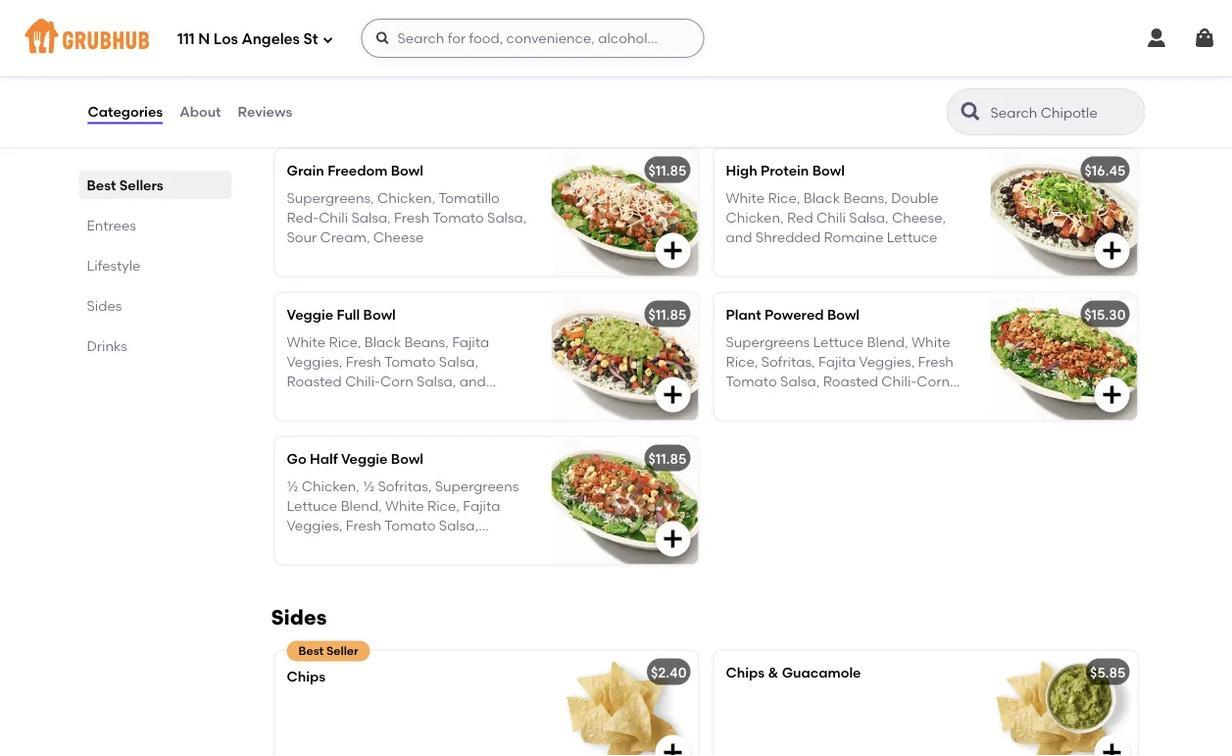 Task type: describe. For each thing, give the bounding box(es) containing it.
search icon image
[[960, 100, 983, 124]]

supergreens, chicken, tomatillo red-chili salsa, fresh tomato salsa, sour cream, cheese
[[287, 189, 527, 246]]

los
[[214, 31, 238, 48]]

chili- inside the supergreens lettuce blend, white rice, sofritas, fajita veggies, fresh tomato salsa, roasted chili-corn salsa, and guacamole
[[882, 373, 917, 390]]

111 n los angeles st
[[177, 31, 318, 48]]

white inside the supergreens lettuce blend, white rice, sofritas, fajita veggies, fresh tomato salsa, roasted chili-corn salsa, and guacamole
[[912, 334, 951, 350]]

&
[[768, 664, 779, 680]]

111
[[177, 31, 195, 48]]

entrees
[[87, 217, 136, 233]]

lettuce inside the supergreens lettuce blend, white rice, sofritas, fajita veggies, fresh tomato salsa, roasted chili-corn salsa, and guacamole
[[813, 334, 864, 350]]

and inside the supergreens lettuce blend, white rice, sofritas, fajita veggies, fresh tomato salsa, roasted chili-corn salsa, and guacamole
[[769, 393, 795, 410]]

bowl for plant powered bowl
[[828, 306, 860, 322]]

tomato inside supergreens lettuce blend, chicken, fajita veggies, fresh tomato salsa, and guacamole
[[864, 65, 916, 82]]

cheese
[[373, 229, 424, 246]]

roasted inside the ½ chicken, ½ sofritas, supergreens lettuce blend, white rice, fajita veggies, fresh tomato salsa, roasted chili-corn salsa, and sour cream
[[287, 537, 342, 554]]

$11.85 for plant
[[649, 306, 687, 322]]

bowl up the ½ chicken, ½ sofritas, supergreens lettuce blend, white rice, fajita veggies, fresh tomato salsa, roasted chili-corn salsa, and sour cream
[[391, 450, 424, 467]]

$11.85 for high
[[649, 162, 687, 178]]

chili- inside "white rice, black beans, fajita veggies, fresh tomato salsa, roasted chili-corn salsa, and guacamole"
[[345, 373, 381, 390]]

chicken, inside the ½ chicken, ½ sofritas, supergreens lettuce blend, white rice, fajita veggies, fresh tomato salsa, roasted chili-corn salsa, and sour cream
[[302, 478, 360, 494]]

veggies, inside light rice, black beans, chicken, fajita veggies, fresh tomato salsa, guacamole, and extra romaine lettuce
[[327, 65, 383, 82]]

best for sellers
[[87, 177, 116, 193]]

tomatillo
[[439, 189, 500, 206]]

0 horizontal spatial veggie
[[287, 306, 334, 322]]

drinks tab
[[87, 335, 224, 356]]

fajita inside "white rice, black beans, fajita veggies, fresh tomato salsa, roasted chili-corn salsa, and guacamole"
[[452, 334, 490, 350]]

white inside the white rice, black beans, double chicken, red chili salsa, cheese, and shredded romaine lettuce
[[726, 189, 765, 206]]

salsa, inside light rice, black beans, chicken, fajita veggies, fresh tomato salsa, guacamole, and extra romaine lettuce
[[480, 65, 519, 82]]

wholesome bowl image
[[991, 4, 1138, 132]]

and inside the ½ chicken, ½ sofritas, supergreens lettuce blend, white rice, fajita veggies, fresh tomato salsa, roasted chili-corn salsa, and sour cream
[[460, 537, 486, 554]]

$15.30 for light rice, black beans, chicken, fajita veggies, fresh tomato salsa, guacamole, and extra romaine lettuce
[[645, 17, 687, 34]]

best sellers
[[87, 177, 163, 193]]

and inside supergreens lettuce blend, chicken, fajita veggies, fresh tomato salsa, and guacamole
[[726, 85, 753, 102]]

fajita inside the supergreens lettuce blend, white rice, sofritas, fajita veggies, fresh tomato salsa, roasted chili-corn salsa, and guacamole
[[819, 353, 856, 370]]

balanced macros bowl
[[287, 17, 441, 34]]

fajita inside the ½ chicken, ½ sofritas, supergreens lettuce blend, white rice, fajita veggies, fresh tomato salsa, roasted chili-corn salsa, and sour cream
[[463, 498, 500, 514]]

chips image
[[552, 650, 699, 755]]

balanced
[[287, 17, 352, 34]]

tomato inside the ½ chicken, ½ sofritas, supergreens lettuce blend, white rice, fajita veggies, fresh tomato salsa, roasted chili-corn salsa, and sour cream
[[385, 517, 436, 534]]

tomato inside supergreens, chicken, tomatillo red-chili salsa, fresh tomato salsa, sour cream, cheese
[[433, 209, 484, 226]]

cream
[[287, 557, 333, 574]]

categories button
[[87, 76, 164, 147]]

beans, for tomato
[[404, 334, 449, 350]]

supergreens for sofritas,
[[726, 334, 810, 350]]

chips & guacamole
[[726, 664, 861, 680]]

veggies, inside "white rice, black beans, fajita veggies, fresh tomato salsa, roasted chili-corn salsa, and guacamole"
[[287, 353, 343, 370]]

roasted inside "white rice, black beans, fajita veggies, fresh tomato salsa, roasted chili-corn salsa, and guacamole"
[[287, 373, 342, 390]]

about
[[180, 103, 221, 120]]

high protein bowl image
[[991, 148, 1138, 276]]

best seller chips
[[287, 644, 359, 684]]

1 horizontal spatial veggie
[[341, 450, 388, 467]]

and inside the white rice, black beans, double chicken, red chili salsa, cheese, and shredded romaine lettuce
[[726, 229, 753, 246]]

full
[[337, 306, 360, 322]]

plant powered bowl image
[[991, 293, 1138, 420]]

supergreens for veggies,
[[726, 45, 810, 62]]

fresh inside supergreens, chicken, tomatillo red-chili salsa, fresh tomato salsa, sour cream, cheese
[[394, 209, 430, 226]]

blend, for chicken,
[[867, 45, 909, 62]]

tomato inside "white rice, black beans, fajita veggies, fresh tomato salsa, roasted chili-corn salsa, and guacamole"
[[385, 353, 436, 370]]

high protein bowl
[[726, 162, 845, 178]]

high
[[726, 162, 758, 178]]

about button
[[179, 76, 222, 147]]

reviews button
[[237, 76, 293, 147]]

sellers
[[119, 177, 163, 193]]

veggie full bowl
[[287, 306, 396, 322]]

angeles
[[242, 31, 300, 48]]

categories
[[88, 103, 163, 120]]

guacamole right &
[[782, 664, 861, 680]]

sour inside the ½ chicken, ½ sofritas, supergreens lettuce blend, white rice, fajita veggies, fresh tomato salsa, roasted chili-corn salsa, and sour cream
[[489, 537, 519, 554]]

lettuce inside the white rice, black beans, double chicken, red chili salsa, cheese, and shredded romaine lettuce
[[887, 229, 938, 246]]

chili inside the white rice, black beans, double chicken, red chili salsa, cheese, and shredded romaine lettuce
[[817, 209, 846, 226]]

rice, inside the supergreens lettuce blend, white rice, sofritas, fajita veggies, fresh tomato salsa, roasted chili-corn salsa, and guacamole
[[726, 353, 758, 370]]

and inside "white rice, black beans, fajita veggies, fresh tomato salsa, roasted chili-corn salsa, and guacamole"
[[460, 373, 486, 390]]

sofritas, inside the supergreens lettuce blend, white rice, sofritas, fajita veggies, fresh tomato salsa, roasted chili-corn salsa, and guacamole
[[762, 353, 816, 370]]

entrees tab
[[87, 215, 224, 235]]

Search Chipotle search field
[[989, 103, 1139, 122]]

$16.45
[[1085, 162, 1126, 178]]

lifestyle tab
[[87, 255, 224, 276]]

sour inside supergreens, chicken, tomatillo red-chili salsa, fresh tomato salsa, sour cream, cheese
[[287, 229, 317, 246]]

svg image for white rice, black beans, fajita veggies, fresh tomato salsa, roasted chili-corn salsa, and guacamole
[[661, 383, 685, 406]]

guacamole inside "white rice, black beans, fajita veggies, fresh tomato salsa, roasted chili-corn salsa, and guacamole"
[[287, 393, 366, 410]]

salsa, inside the white rice, black beans, double chicken, red chili salsa, cheese, and shredded romaine lettuce
[[849, 209, 889, 226]]

grain freedom bowl image
[[552, 148, 699, 276]]

grain
[[287, 162, 324, 178]]

bowl for grain freedom bowl
[[391, 162, 423, 178]]

rice, for veggies,
[[324, 45, 356, 62]]

beans, for chili
[[844, 189, 888, 206]]

red
[[787, 209, 814, 226]]

sides inside tab
[[87, 297, 122, 314]]

svg image for white rice, black beans, double chicken, red chili salsa, cheese, and shredded romaine lettuce
[[1101, 239, 1124, 262]]

svg image for supergreens lettuce blend, white rice, sofritas, fajita veggies, fresh tomato salsa, roasted chili-corn salsa, and guacamole
[[1101, 383, 1124, 406]]

black for red
[[804, 189, 840, 206]]

white rice, black beans, double chicken, red chili salsa, cheese, and shredded romaine lettuce
[[726, 189, 946, 246]]



Task type: vqa. For each thing, say whether or not it's contained in the screenshot.
'and' inside the 'White Rice, Black Beans, Double Chicken, Red Chili Salsa, Cheese, and Shredded Romaine Lettuce'
yes



Task type: locate. For each thing, give the bounding box(es) containing it.
light rice, black beans, chicken, fajita veggies, fresh tomato salsa, guacamole, and extra romaine lettuce
[[287, 45, 519, 122]]

shredded
[[756, 229, 821, 246]]

cheese,
[[892, 209, 946, 226]]

supergreens inside the supergreens lettuce blend, white rice, sofritas, fajita veggies, fresh tomato salsa, roasted chili-corn salsa, and guacamole
[[726, 334, 810, 350]]

rice, inside the white rice, black beans, double chicken, red chili salsa, cheese, and shredded romaine lettuce
[[768, 189, 801, 206]]

fajita inside supergreens lettuce blend, chicken, fajita veggies, fresh tomato salsa, and guacamole
[[726, 65, 763, 82]]

rice, inside the ½ chicken, ½ sofritas, supergreens lettuce blend, white rice, fajita veggies, fresh tomato salsa, roasted chili-corn salsa, and sour cream
[[428, 498, 460, 514]]

0 horizontal spatial chili
[[319, 209, 348, 226]]

0 horizontal spatial romaine
[[440, 85, 500, 102]]

best inside "tab"
[[87, 177, 116, 193]]

main navigation navigation
[[0, 0, 1233, 76]]

bowl for balanced macros bowl
[[408, 17, 441, 34]]

½ down go half veggie bowl
[[363, 478, 375, 494]]

blend, inside supergreens lettuce blend, chicken, fajita veggies, fresh tomato salsa, and guacamole
[[867, 45, 909, 62]]

freedom
[[328, 162, 388, 178]]

best for seller
[[299, 644, 324, 658]]

1 vertical spatial sides
[[271, 604, 327, 629]]

0 horizontal spatial $15.30
[[645, 17, 687, 34]]

veggies, inside the ½ chicken, ½ sofritas, supergreens lettuce blend, white rice, fajita veggies, fresh tomato salsa, roasted chili-corn salsa, and sour cream
[[287, 517, 343, 534]]

1 vertical spatial $15.30
[[1085, 306, 1126, 322]]

go half veggie bowl image
[[552, 437, 699, 564]]

sides up drinks
[[87, 297, 122, 314]]

powered
[[765, 306, 824, 322]]

black inside the white rice, black beans, double chicken, red chili salsa, cheese, and shredded romaine lettuce
[[804, 189, 840, 206]]

chicken,
[[447, 45, 505, 62], [912, 45, 970, 62], [378, 189, 436, 206], [726, 209, 784, 226], [302, 478, 360, 494]]

white
[[726, 189, 765, 206], [287, 334, 326, 350], [912, 334, 951, 350], [385, 498, 424, 514]]

extra
[[403, 85, 437, 102]]

$5.85
[[1090, 664, 1126, 680]]

chips inside 'best seller chips'
[[287, 668, 326, 684]]

1 vertical spatial black
[[804, 189, 840, 206]]

bowl right protein
[[813, 162, 845, 178]]

blend,
[[867, 45, 909, 62], [867, 334, 909, 350], [341, 498, 382, 514]]

beans, inside "white rice, black beans, fajita veggies, fresh tomato salsa, roasted chili-corn salsa, and guacamole"
[[404, 334, 449, 350]]

veggies,
[[327, 65, 383, 82], [767, 65, 822, 82], [287, 353, 343, 370], [859, 353, 915, 370], [287, 517, 343, 534]]

half
[[310, 450, 338, 467]]

svg image
[[1145, 26, 1169, 50], [1193, 26, 1217, 50], [322, 34, 334, 46], [661, 239, 685, 262], [661, 527, 685, 550], [1101, 741, 1124, 755]]

chicken, inside supergreens lettuce blend, chicken, fajita veggies, fresh tomato salsa, and guacamole
[[912, 45, 970, 62]]

fajita
[[287, 65, 324, 82], [726, 65, 763, 82], [452, 334, 490, 350], [819, 353, 856, 370], [463, 498, 500, 514]]

rice,
[[324, 45, 356, 62], [768, 189, 801, 206], [329, 334, 361, 350], [726, 353, 758, 370], [428, 498, 460, 514]]

0 horizontal spatial best
[[87, 177, 116, 193]]

guacamole inside the supergreens lettuce blend, white rice, sofritas, fajita veggies, fresh tomato salsa, roasted chili-corn salsa, and guacamole
[[799, 393, 878, 410]]

supergreens,
[[287, 189, 374, 206]]

veggie
[[287, 306, 334, 322], [341, 450, 388, 467]]

and
[[373, 85, 399, 102], [726, 85, 753, 102], [726, 229, 753, 246], [460, 373, 486, 390], [769, 393, 795, 410], [460, 537, 486, 554]]

1 horizontal spatial sofritas,
[[762, 353, 816, 370]]

best left seller
[[299, 644, 324, 658]]

bowl right macros
[[408, 17, 441, 34]]

chips
[[726, 664, 765, 680], [287, 668, 326, 684]]

2 vertical spatial $11.85
[[649, 450, 687, 467]]

supergreens inside the ½ chicken, ½ sofritas, supergreens lettuce blend, white rice, fajita veggies, fresh tomato salsa, roasted chili-corn salsa, and sour cream
[[435, 478, 519, 494]]

fresh
[[386, 65, 422, 82], [826, 65, 861, 82], [394, 209, 430, 226], [346, 353, 382, 370], [918, 353, 954, 370], [346, 517, 382, 534]]

fresh inside supergreens lettuce blend, chicken, fajita veggies, fresh tomato salsa, and guacamole
[[826, 65, 861, 82]]

blend, inside the ½ chicken, ½ sofritas, supergreens lettuce blend, white rice, fajita veggies, fresh tomato salsa, roasted chili-corn salsa, and sour cream
[[341, 498, 382, 514]]

romaine inside light rice, black beans, chicken, fajita veggies, fresh tomato salsa, guacamole, and extra romaine lettuce
[[440, 85, 500, 102]]

0 vertical spatial romaine
[[440, 85, 500, 102]]

black inside light rice, black beans, chicken, fajita veggies, fresh tomato salsa, guacamole, and extra romaine lettuce
[[359, 45, 396, 62]]

sofritas, down go half veggie bowl
[[378, 478, 432, 494]]

roasted up cream
[[287, 537, 342, 554]]

rice, for fresh
[[329, 334, 361, 350]]

best
[[87, 177, 116, 193], [299, 644, 324, 658]]

reviews
[[238, 103, 292, 120]]

balanced macros bowl image
[[552, 4, 699, 132]]

lettuce
[[813, 45, 864, 62], [287, 105, 338, 122], [887, 229, 938, 246], [813, 334, 864, 350], [287, 498, 338, 514]]

2 vertical spatial beans,
[[404, 334, 449, 350]]

black down veggie full bowl
[[365, 334, 401, 350]]

fresh inside light rice, black beans, chicken, fajita veggies, fresh tomato salsa, guacamole, and extra romaine lettuce
[[386, 65, 422, 82]]

black for veggies,
[[359, 45, 396, 62]]

go
[[287, 450, 307, 467]]

0 horizontal spatial chips
[[287, 668, 326, 684]]

supergreens lettuce blend, chicken, fajita veggies, fresh tomato salsa, and guacamole
[[726, 45, 970, 102]]

cream,
[[320, 229, 370, 246]]

fresh inside the supergreens lettuce blend, white rice, sofritas, fajita veggies, fresh tomato salsa, roasted chili-corn salsa, and guacamole
[[918, 353, 954, 370]]

0 vertical spatial supergreens
[[726, 45, 810, 62]]

supergreens lettuce blend, chicken, fajita veggies, fresh tomato salsa, and guacamole button
[[714, 4, 1138, 132]]

lettuce inside supergreens lettuce blend, chicken, fajita veggies, fresh tomato salsa, and guacamole
[[813, 45, 864, 62]]

fresh inside the ½ chicken, ½ sofritas, supergreens lettuce blend, white rice, fajita veggies, fresh tomato salsa, roasted chili-corn salsa, and sour cream
[[346, 517, 382, 534]]

veggie left full
[[287, 306, 334, 322]]

drinks
[[87, 337, 127, 354]]

bowl right powered on the right top of the page
[[828, 306, 860, 322]]

plant
[[726, 306, 762, 322]]

1 vertical spatial best
[[299, 644, 324, 658]]

2 vertical spatial supergreens
[[435, 478, 519, 494]]

$11.85
[[649, 162, 687, 178], [649, 306, 687, 322], [649, 450, 687, 467]]

0 horizontal spatial sides
[[87, 297, 122, 314]]

2 vertical spatial black
[[365, 334, 401, 350]]

romaine right extra
[[440, 85, 500, 102]]

salsa, inside supergreens lettuce blend, chicken, fajita veggies, fresh tomato salsa, and guacamole
[[919, 65, 958, 82]]

1 horizontal spatial chili
[[817, 209, 846, 226]]

protein
[[761, 162, 809, 178]]

bowl
[[408, 17, 441, 34], [391, 162, 423, 178], [813, 162, 845, 178], [363, 306, 396, 322], [828, 306, 860, 322], [391, 450, 424, 467]]

guacamole up high protein bowl
[[756, 85, 835, 102]]

romaine inside the white rice, black beans, double chicken, red chili salsa, cheese, and shredded romaine lettuce
[[824, 229, 884, 246]]

1 $11.85 from the top
[[649, 162, 687, 178]]

$15.30 for supergreens lettuce blend, white rice, sofritas, fajita veggies, fresh tomato salsa, roasted chili-corn salsa, and guacamole
[[1085, 306, 1126, 322]]

0 horizontal spatial sofritas,
[[378, 478, 432, 494]]

double
[[891, 189, 939, 206]]

$15.30
[[645, 17, 687, 34], [1085, 306, 1126, 322]]

chicken, inside the white rice, black beans, double chicken, red chili salsa, cheese, and shredded romaine lettuce
[[726, 209, 784, 226]]

2 vertical spatial blend,
[[341, 498, 382, 514]]

lifestyle
[[87, 257, 141, 274]]

sofritas,
[[762, 353, 816, 370], [378, 478, 432, 494]]

chili- inside the ½ chicken, ½ sofritas, supergreens lettuce blend, white rice, fajita veggies, fresh tomato salsa, roasted chili-corn salsa, and sour cream
[[345, 537, 381, 554]]

chili right red
[[817, 209, 846, 226]]

2 chili from the left
[[817, 209, 846, 226]]

Search for food, convenience, alcohol... search field
[[361, 19, 705, 58]]

1 vertical spatial blend,
[[867, 334, 909, 350]]

0 vertical spatial best
[[87, 177, 116, 193]]

black up red
[[804, 189, 840, 206]]

rice, inside "white rice, black beans, fajita veggies, fresh tomato salsa, roasted chili-corn salsa, and guacamole"
[[329, 334, 361, 350]]

red-
[[287, 209, 319, 226]]

0 vertical spatial sour
[[287, 229, 317, 246]]

beans, inside the white rice, black beans, double chicken, red chili salsa, cheese, and shredded romaine lettuce
[[844, 189, 888, 206]]

light
[[287, 45, 320, 62]]

1 vertical spatial romaine
[[824, 229, 884, 246]]

0 vertical spatial veggie
[[287, 306, 334, 322]]

chicken, inside light rice, black beans, chicken, fajita veggies, fresh tomato salsa, guacamole, and extra romaine lettuce
[[447, 45, 505, 62]]

chips & guacamole image
[[991, 650, 1138, 755]]

blend, inside the supergreens lettuce blend, white rice, sofritas, fajita veggies, fresh tomato salsa, roasted chili-corn salsa, and guacamole
[[867, 334, 909, 350]]

corn inside "white rice, black beans, fajita veggies, fresh tomato salsa, roasted chili-corn salsa, and guacamole"
[[381, 373, 414, 390]]

tomato inside the supergreens lettuce blend, white rice, sofritas, fajita veggies, fresh tomato salsa, roasted chili-corn salsa, and guacamole
[[726, 373, 777, 390]]

fajita inside light rice, black beans, chicken, fajita veggies, fresh tomato salsa, guacamole, and extra romaine lettuce
[[287, 65, 324, 82]]

veggie right half
[[341, 450, 388, 467]]

best inside 'best seller chips'
[[299, 644, 324, 658]]

white rice, black beans, fajita veggies, fresh tomato salsa, roasted chili-corn salsa, and guacamole
[[287, 334, 490, 410]]

1 horizontal spatial ½
[[363, 478, 375, 494]]

go half veggie bowl
[[287, 450, 424, 467]]

1 horizontal spatial chips
[[726, 664, 765, 680]]

0 vertical spatial $11.85
[[649, 162, 687, 178]]

roasted
[[287, 373, 342, 390], [823, 373, 879, 390], [287, 537, 342, 554]]

corn inside the ½ chicken, ½ sofritas, supergreens lettuce blend, white rice, fajita veggies, fresh tomato salsa, roasted chili-corn salsa, and sour cream
[[381, 537, 414, 554]]

guacamole up half
[[287, 393, 366, 410]]

sides tab
[[87, 295, 224, 316]]

supergreens
[[726, 45, 810, 62], [726, 334, 810, 350], [435, 478, 519, 494]]

0 vertical spatial $15.30
[[645, 17, 687, 34]]

black
[[359, 45, 396, 62], [804, 189, 840, 206], [365, 334, 401, 350]]

tomato
[[425, 65, 476, 82], [864, 65, 916, 82], [433, 209, 484, 226], [385, 353, 436, 370], [726, 373, 777, 390], [385, 517, 436, 534]]

n
[[198, 31, 210, 48]]

0 vertical spatial black
[[359, 45, 396, 62]]

sides
[[87, 297, 122, 314], [271, 604, 327, 629]]

black inside "white rice, black beans, fajita veggies, fresh tomato salsa, roasted chili-corn salsa, and guacamole"
[[365, 334, 401, 350]]

beans, inside light rice, black beans, chicken, fajita veggies, fresh tomato salsa, guacamole, and extra romaine lettuce
[[399, 45, 443, 62]]

svg image
[[375, 30, 391, 46], [1101, 239, 1124, 262], [661, 383, 685, 406], [1101, 383, 1124, 406], [661, 741, 685, 755]]

1 chili from the left
[[319, 209, 348, 226]]

st
[[304, 31, 318, 48]]

1 horizontal spatial $15.30
[[1085, 306, 1126, 322]]

svg image inside main navigation navigation
[[375, 30, 391, 46]]

chicken, inside supergreens, chicken, tomatillo red-chili salsa, fresh tomato salsa, sour cream, cheese
[[378, 189, 436, 206]]

salsa,
[[480, 65, 519, 82], [919, 65, 958, 82], [351, 209, 391, 226], [487, 209, 527, 226], [849, 209, 889, 226], [439, 353, 479, 370], [417, 373, 456, 390], [781, 373, 820, 390], [726, 393, 766, 410], [439, 517, 479, 534], [417, 537, 456, 554]]

0 vertical spatial blend,
[[867, 45, 909, 62]]

0 horizontal spatial sour
[[287, 229, 317, 246]]

roasted inside the supergreens lettuce blend, white rice, sofritas, fajita veggies, fresh tomato salsa, roasted chili-corn salsa, and guacamole
[[823, 373, 879, 390]]

sides down cream
[[271, 604, 327, 629]]

1 vertical spatial sour
[[489, 537, 519, 554]]

white inside "white rice, black beans, fajita veggies, fresh tomato salsa, roasted chili-corn salsa, and guacamole"
[[287, 334, 326, 350]]

best left "sellers"
[[87, 177, 116, 193]]

1 ½ from the left
[[287, 478, 298, 494]]

bowl for high protein bowl
[[813, 162, 845, 178]]

lettuce inside the ½ chicken, ½ sofritas, supergreens lettuce blend, white rice, fajita veggies, fresh tomato salsa, roasted chili-corn salsa, and sour cream
[[287, 498, 338, 514]]

$2.40
[[651, 664, 687, 680]]

1 horizontal spatial sour
[[489, 537, 519, 554]]

1 vertical spatial $11.85
[[649, 306, 687, 322]]

chili down supergreens, on the top of page
[[319, 209, 348, 226]]

and inside light rice, black beans, chicken, fajita veggies, fresh tomato salsa, guacamole, and extra romaine lettuce
[[373, 85, 399, 102]]

rice, inside light rice, black beans, chicken, fajita veggies, fresh tomato salsa, guacamole, and extra romaine lettuce
[[324, 45, 356, 62]]

guacamole inside supergreens lettuce blend, chicken, fajita veggies, fresh tomato salsa, and guacamole
[[756, 85, 835, 102]]

bowl up supergreens, chicken, tomatillo red-chili salsa, fresh tomato salsa, sour cream, cheese
[[391, 162, 423, 178]]

veggies, inside the supergreens lettuce blend, white rice, sofritas, fajita veggies, fresh tomato salsa, roasted chili-corn salsa, and guacamole
[[859, 353, 915, 370]]

1 horizontal spatial romaine
[[824, 229, 884, 246]]

grain freedom bowl
[[287, 162, 423, 178]]

chili inside supergreens, chicken, tomatillo red-chili salsa, fresh tomato salsa, sour cream, cheese
[[319, 209, 348, 226]]

1 horizontal spatial sides
[[271, 604, 327, 629]]

beans, for fresh
[[399, 45, 443, 62]]

tomato inside light rice, black beans, chicken, fajita veggies, fresh tomato salsa, guacamole, and extra romaine lettuce
[[425, 65, 476, 82]]

½
[[287, 478, 298, 494], [363, 478, 375, 494]]

lettuce inside light rice, black beans, chicken, fajita veggies, fresh tomato salsa, guacamole, and extra romaine lettuce
[[287, 105, 338, 122]]

guacamole
[[756, 85, 835, 102], [287, 393, 366, 410], [799, 393, 878, 410], [782, 664, 861, 680]]

3 $11.85 from the top
[[649, 450, 687, 467]]

blend, for white
[[867, 334, 909, 350]]

bowl right full
[[363, 306, 396, 322]]

1 vertical spatial veggie
[[341, 450, 388, 467]]

½ chicken, ½ sofritas, supergreens lettuce blend, white rice, fajita veggies, fresh tomato salsa, roasted chili-corn salsa, and sour cream
[[287, 478, 519, 574]]

roasted down veggie full bowl
[[287, 373, 342, 390]]

½ down 'go'
[[287, 478, 298, 494]]

0 vertical spatial sofritas,
[[762, 353, 816, 370]]

corn inside the supergreens lettuce blend, white rice, sofritas, fajita veggies, fresh tomato salsa, roasted chili-corn salsa, and guacamole
[[917, 373, 950, 390]]

sour
[[287, 229, 317, 246], [489, 537, 519, 554]]

seller
[[327, 644, 359, 658]]

2 $11.85 from the top
[[649, 306, 687, 322]]

bowl for veggie full bowl
[[363, 306, 396, 322]]

0 vertical spatial beans,
[[399, 45, 443, 62]]

chili
[[319, 209, 348, 226], [817, 209, 846, 226]]

fresh inside "white rice, black beans, fajita veggies, fresh tomato salsa, roasted chili-corn salsa, and guacamole"
[[346, 353, 382, 370]]

roasted down powered on the right top of the page
[[823, 373, 879, 390]]

supergreens lettuce blend, white rice, sofritas, fajita veggies, fresh tomato salsa, roasted chili-corn salsa, and guacamole
[[726, 334, 954, 410]]

macros
[[355, 17, 405, 34]]

sofritas, inside the ½ chicken, ½ sofritas, supergreens lettuce blend, white rice, fajita veggies, fresh tomato salsa, roasted chili-corn salsa, and sour cream
[[378, 478, 432, 494]]

veggie full bowl image
[[552, 293, 699, 420]]

veggies, inside supergreens lettuce blend, chicken, fajita veggies, fresh tomato salsa, and guacamole
[[767, 65, 822, 82]]

0 vertical spatial sides
[[87, 297, 122, 314]]

2 ½ from the left
[[363, 478, 375, 494]]

1 vertical spatial sofritas,
[[378, 478, 432, 494]]

romaine
[[440, 85, 500, 102], [824, 229, 884, 246]]

black down macros
[[359, 45, 396, 62]]

1 vertical spatial beans,
[[844, 189, 888, 206]]

1 horizontal spatial best
[[299, 644, 324, 658]]

0 horizontal spatial ½
[[287, 478, 298, 494]]

rice, for red
[[768, 189, 801, 206]]

corn
[[381, 373, 414, 390], [917, 373, 950, 390], [381, 537, 414, 554]]

plant powered bowl
[[726, 306, 860, 322]]

black for fresh
[[365, 334, 401, 350]]

chili-
[[345, 373, 381, 390], [882, 373, 917, 390], [345, 537, 381, 554]]

sofritas, down plant powered bowl
[[762, 353, 816, 370]]

guacamole down powered on the right top of the page
[[799, 393, 878, 410]]

1 vertical spatial supergreens
[[726, 334, 810, 350]]

best sellers tab
[[87, 175, 224, 195]]

white inside the ½ chicken, ½ sofritas, supergreens lettuce blend, white rice, fajita veggies, fresh tomato salsa, roasted chili-corn salsa, and sour cream
[[385, 498, 424, 514]]

guacamole,
[[287, 85, 370, 102]]

beans,
[[399, 45, 443, 62], [844, 189, 888, 206], [404, 334, 449, 350]]

romaine right shredded
[[824, 229, 884, 246]]

supergreens inside supergreens lettuce blend, chicken, fajita veggies, fresh tomato salsa, and guacamole
[[726, 45, 810, 62]]



